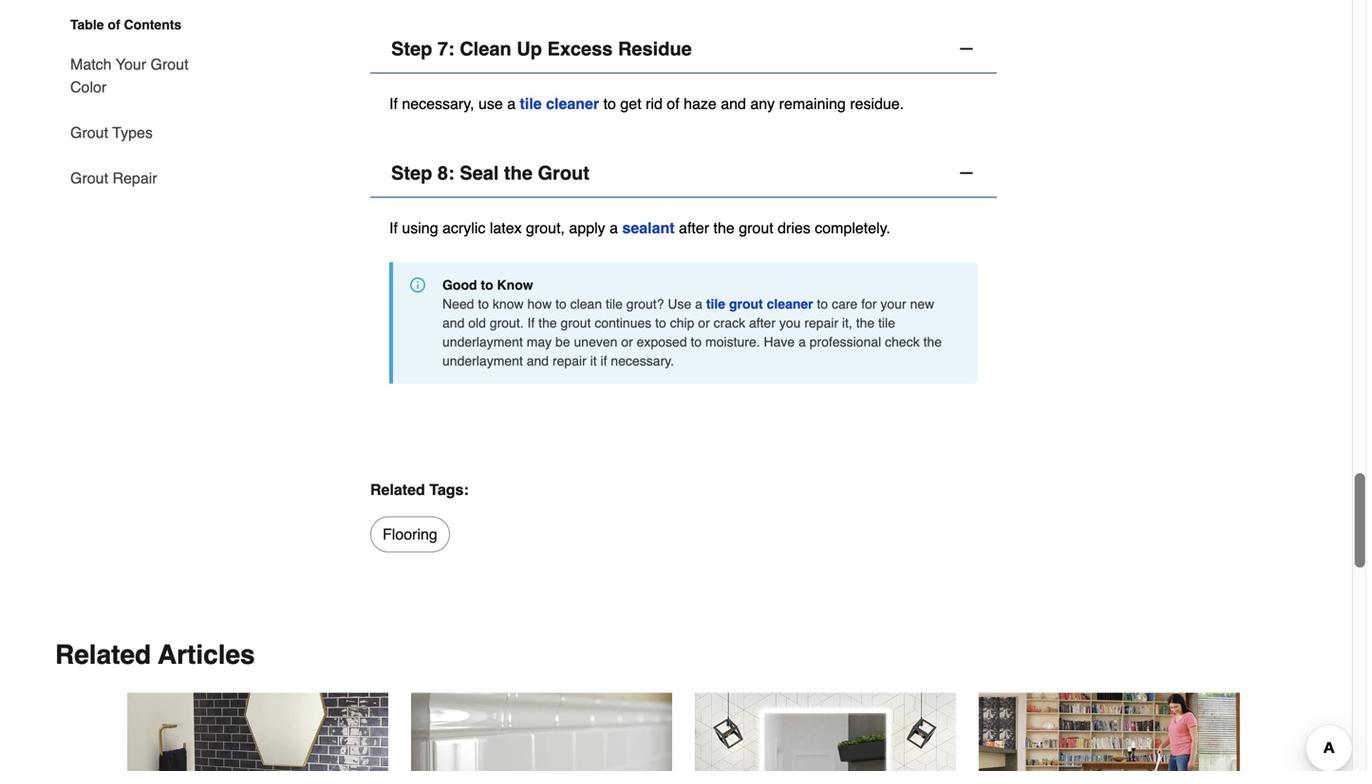 Task type: vqa. For each thing, say whether or not it's contained in the screenshot.
bottom the 457
no



Task type: locate. For each thing, give the bounding box(es) containing it.
to right good
[[481, 277, 493, 293]]

and
[[721, 95, 746, 112], [442, 315, 465, 331], [527, 353, 549, 369]]

seal
[[460, 162, 499, 184]]

and left any
[[721, 95, 746, 112]]

of right rid
[[667, 95, 679, 112]]

repair left it,
[[804, 315, 838, 331]]

1 step from the top
[[391, 38, 432, 60]]

how
[[527, 296, 552, 312]]

step
[[391, 38, 432, 60], [391, 162, 432, 184]]

1 vertical spatial cleaner
[[767, 296, 813, 312]]

tags:
[[429, 481, 469, 499]]

necessary.
[[611, 353, 674, 369]]

use
[[478, 95, 503, 112]]

grout
[[739, 219, 773, 237], [729, 296, 763, 312], [561, 315, 591, 331]]

grout up grout,
[[538, 162, 590, 184]]

after right sealant link
[[679, 219, 709, 237]]

0 horizontal spatial and
[[442, 315, 465, 331]]

excess
[[547, 38, 613, 60]]

1 vertical spatial related
[[55, 640, 151, 671]]

of inside table of contents element
[[108, 17, 120, 32]]

old
[[468, 315, 486, 331]]

0 vertical spatial repair
[[804, 315, 838, 331]]

if left necessary,
[[389, 95, 398, 112]]

color
[[70, 78, 107, 96]]

grout types
[[70, 124, 153, 141]]

and down may
[[527, 353, 549, 369]]

tile inside to care for your new and old grout. if the grout continues to chip or crack after you repair it, the tile underlayment may be uneven or exposed to moisture. have a professional check the underlayment and repair it if necessary.
[[878, 315, 895, 331]]

grout left the dries
[[739, 219, 773, 237]]

to down chip
[[691, 334, 702, 350]]

grout inside 'link'
[[70, 169, 108, 187]]

0 vertical spatial and
[[721, 95, 746, 112]]

to care for your new and old grout. if the grout continues to chip or crack after you repair it, the tile underlayment may be uneven or exposed to moisture. have a professional check the underlayment and repair it if necessary.
[[442, 296, 942, 369]]

underlayment
[[442, 334, 523, 350], [442, 353, 523, 369]]

1 horizontal spatial repair
[[804, 315, 838, 331]]

step left the 7: in the top left of the page
[[391, 38, 432, 60]]

the right check
[[923, 334, 942, 350]]

repair down be
[[553, 353, 587, 369]]

a
[[507, 95, 516, 112], [610, 219, 618, 237], [695, 296, 703, 312], [799, 334, 806, 350]]

good to know
[[442, 277, 533, 293]]

grout.
[[490, 315, 524, 331]]

0 vertical spatial after
[[679, 219, 709, 237]]

if up may
[[527, 315, 535, 331]]

clean
[[570, 296, 602, 312]]

step for step 8: seal the grout
[[391, 162, 432, 184]]

tile cleaner link
[[520, 95, 599, 112]]

grout up crack on the top of the page
[[729, 296, 763, 312]]

a right use
[[695, 296, 703, 312]]

have
[[764, 334, 795, 350]]

a woman using a steam mop in a book-filled room. image
[[979, 693, 1240, 772]]

step left 8:
[[391, 162, 432, 184]]

minus image
[[957, 164, 976, 183]]

grout left repair
[[70, 169, 108, 187]]

necessary,
[[402, 95, 474, 112]]

1 horizontal spatial after
[[749, 315, 776, 331]]

of
[[108, 17, 120, 32], [667, 95, 679, 112]]

residue
[[618, 38, 692, 60]]

contents
[[124, 17, 182, 32]]

up
[[517, 38, 542, 60]]

0 horizontal spatial cleaner
[[546, 95, 599, 112]]

if left using
[[389, 219, 398, 237]]

cleaner up you on the right top of the page
[[767, 296, 813, 312]]

check
[[885, 334, 920, 350]]

1 horizontal spatial or
[[698, 315, 710, 331]]

0 vertical spatial of
[[108, 17, 120, 32]]

if
[[601, 353, 607, 369]]

or down continues
[[621, 334, 633, 350]]

grout right your
[[150, 56, 188, 73]]

get
[[620, 95, 641, 112]]

grout,
[[526, 219, 565, 237]]

to
[[603, 95, 616, 112], [481, 277, 493, 293], [478, 296, 489, 312], [555, 296, 567, 312], [817, 296, 828, 312], [655, 315, 666, 331], [691, 334, 702, 350]]

the inside button
[[504, 162, 533, 184]]

0 horizontal spatial repair
[[553, 353, 587, 369]]

2 vertical spatial grout
[[561, 315, 591, 331]]

1 vertical spatial underlayment
[[442, 353, 523, 369]]

a right apply
[[610, 219, 618, 237]]

tile right use at left top
[[520, 95, 542, 112]]

tile down your on the top of the page
[[878, 315, 895, 331]]

after
[[679, 219, 709, 237], [749, 315, 776, 331]]

any
[[750, 95, 775, 112]]

apply
[[569, 219, 605, 237]]

acrylic
[[442, 219, 486, 237]]

the
[[504, 162, 533, 184], [713, 219, 735, 237], [538, 315, 557, 331], [856, 315, 875, 331], [923, 334, 942, 350]]

1 vertical spatial or
[[621, 334, 633, 350]]

grout?
[[626, 296, 664, 312]]

latex
[[490, 219, 522, 237]]

your
[[881, 296, 906, 312]]

related for related tags:
[[370, 481, 425, 499]]

table of contents element
[[55, 15, 197, 190]]

0 vertical spatial or
[[698, 315, 710, 331]]

to up exposed
[[655, 315, 666, 331]]

may
[[527, 334, 552, 350]]

2 horizontal spatial and
[[721, 95, 746, 112]]

a down you on the right top of the page
[[799, 334, 806, 350]]

or right chip
[[698, 315, 710, 331]]

0 vertical spatial step
[[391, 38, 432, 60]]

step 8: seal the grout button
[[370, 149, 997, 198]]

match your grout color link
[[70, 42, 197, 110]]

articles
[[158, 640, 255, 671]]

1 horizontal spatial and
[[527, 353, 549, 369]]

0 horizontal spatial of
[[108, 17, 120, 32]]

0 vertical spatial if
[[389, 95, 398, 112]]

0 vertical spatial underlayment
[[442, 334, 523, 350]]

cleaner
[[546, 95, 599, 112], [767, 296, 813, 312]]

grout for dries
[[739, 219, 773, 237]]

step for step 7: clean up excess residue
[[391, 38, 432, 60]]

1 vertical spatial after
[[749, 315, 776, 331]]

care
[[832, 296, 858, 312]]

be
[[555, 334, 570, 350]]

tile
[[520, 95, 542, 112], [606, 296, 623, 312], [706, 296, 725, 312], [878, 315, 895, 331]]

2 vertical spatial and
[[527, 353, 549, 369]]

it
[[590, 353, 597, 369]]

grout down the clean
[[561, 315, 591, 331]]

grout inside to care for your new and old grout. if the grout continues to chip or crack after you repair it, the tile underlayment may be uneven or exposed to moisture. have a professional check the underlayment and repair it if necessary.
[[561, 315, 591, 331]]

grout
[[150, 56, 188, 73], [70, 124, 108, 141], [538, 162, 590, 184], [70, 169, 108, 187]]

2 step from the top
[[391, 162, 432, 184]]

a right use at left top
[[507, 95, 516, 112]]

grout types link
[[70, 110, 153, 156]]

or
[[698, 315, 710, 331], [621, 334, 633, 350]]

after down tile grout cleaner link
[[749, 315, 776, 331]]

0 vertical spatial grout
[[739, 219, 773, 237]]

1 horizontal spatial of
[[667, 95, 679, 112]]

0 vertical spatial related
[[370, 481, 425, 499]]

of right table
[[108, 17, 120, 32]]

uneven
[[574, 334, 618, 350]]

1 vertical spatial step
[[391, 162, 432, 184]]

if using acrylic latex grout, apply a sealant after the grout dries completely.
[[389, 219, 891, 237]]

7:
[[438, 38, 454, 60]]

1 vertical spatial if
[[389, 219, 398, 237]]

if for if using acrylic latex grout, apply a
[[389, 219, 398, 237]]

you
[[779, 315, 801, 331]]

0 horizontal spatial related
[[55, 640, 151, 671]]

0 vertical spatial cleaner
[[546, 95, 599, 112]]

tile grout cleaner link
[[706, 296, 813, 312]]

related
[[370, 481, 425, 499], [55, 640, 151, 671]]

minus image
[[957, 39, 976, 58]]

and down need on the top left of page
[[442, 315, 465, 331]]

the right it,
[[856, 315, 875, 331]]

1 horizontal spatial related
[[370, 481, 425, 499]]

grout for continues
[[561, 315, 591, 331]]

1 horizontal spatial cleaner
[[767, 296, 813, 312]]

know
[[493, 296, 524, 312]]

2 vertical spatial if
[[527, 315, 535, 331]]

cleaner down excess at the left
[[546, 95, 599, 112]]

the right seal
[[504, 162, 533, 184]]

close-up of ceramic tile. image
[[411, 693, 672, 772]]

need to know how to clean tile grout? use a tile grout cleaner
[[442, 296, 813, 312]]

after inside to care for your new and old grout. if the grout continues to chip or crack after you repair it, the tile underlayment may be uneven or exposed to moisture. have a professional check the underlayment and repair it if necessary.
[[749, 315, 776, 331]]

sealant link
[[622, 219, 675, 237]]

good
[[442, 277, 477, 293]]

1 vertical spatial grout
[[729, 296, 763, 312]]

0 horizontal spatial after
[[679, 219, 709, 237]]

repair
[[804, 315, 838, 331], [553, 353, 587, 369]]

if
[[389, 95, 398, 112], [389, 219, 398, 237], [527, 315, 535, 331]]



Task type: describe. For each thing, give the bounding box(es) containing it.
sealant
[[622, 219, 675, 237]]

white bathroom with white diagonal tile and clean white grout. image
[[695, 693, 956, 772]]

to left care at the top right
[[817, 296, 828, 312]]

new
[[910, 296, 934, 312]]

chip
[[670, 315, 694, 331]]

if necessary, use a tile cleaner to get rid of haze and any remaining residue.
[[389, 95, 904, 112]]

moisture.
[[705, 334, 760, 350]]

table
[[70, 17, 104, 32]]

the down how
[[538, 315, 557, 331]]

related articles
[[55, 640, 255, 671]]

use
[[668, 296, 691, 312]]

1 vertical spatial and
[[442, 315, 465, 331]]

grout inside match your grout color
[[150, 56, 188, 73]]

remaining
[[779, 95, 846, 112]]

to down good to know
[[478, 296, 489, 312]]

rid
[[646, 95, 663, 112]]

for
[[861, 296, 877, 312]]

grout repair
[[70, 169, 157, 187]]

if inside to care for your new and old grout. if the grout continues to chip or crack after you repair it, the tile underlayment may be uneven or exposed to moisture. have a professional check the underlayment and repair it if necessary.
[[527, 315, 535, 331]]

match your grout color
[[70, 56, 188, 96]]

flooring
[[383, 526, 438, 543]]

continues
[[595, 315, 652, 331]]

repair
[[112, 169, 157, 187]]

completely.
[[815, 219, 891, 237]]

using
[[402, 219, 438, 237]]

a inside to care for your new and old grout. if the grout continues to chip or crack after you repair it, the tile underlayment may be uneven or exposed to moisture. have a professional check the underlayment and repair it if necessary.
[[799, 334, 806, 350]]

crack
[[714, 315, 745, 331]]

2 underlayment from the top
[[442, 353, 523, 369]]

related for related articles
[[55, 640, 151, 671]]

exposed
[[637, 334, 687, 350]]

types
[[112, 124, 153, 141]]

if for if necessary, use a
[[389, 95, 398, 112]]

tile up crack on the top of the page
[[706, 296, 725, 312]]

a bathroom with dark blue subway tile with white grout, white sink and hexagon mirror. image
[[127, 693, 388, 772]]

to left the get
[[603, 95, 616, 112]]

1 vertical spatial of
[[667, 95, 679, 112]]

dries
[[778, 219, 811, 237]]

residue.
[[850, 95, 904, 112]]

grout left types
[[70, 124, 108, 141]]

the down step 8: seal the grout button
[[713, 219, 735, 237]]

match
[[70, 56, 112, 73]]

step 7: clean up excess residue button
[[370, 25, 997, 73]]

related tags:
[[370, 481, 469, 499]]

table of contents
[[70, 17, 182, 32]]

info image
[[410, 277, 425, 293]]

tile up continues
[[606, 296, 623, 312]]

clean
[[460, 38, 511, 60]]

1 vertical spatial repair
[[553, 353, 587, 369]]

it,
[[842, 315, 852, 331]]

haze
[[684, 95, 717, 112]]

flooring link
[[370, 517, 450, 553]]

professional
[[810, 334, 881, 350]]

0 horizontal spatial or
[[621, 334, 633, 350]]

your
[[116, 56, 146, 73]]

need
[[442, 296, 474, 312]]

grout repair link
[[70, 156, 157, 190]]

step 7: clean up excess residue
[[391, 38, 692, 60]]

1 underlayment from the top
[[442, 334, 523, 350]]

step 8: seal the grout
[[391, 162, 590, 184]]

know
[[497, 277, 533, 293]]

8:
[[438, 162, 454, 184]]

to right how
[[555, 296, 567, 312]]

grout inside button
[[538, 162, 590, 184]]



